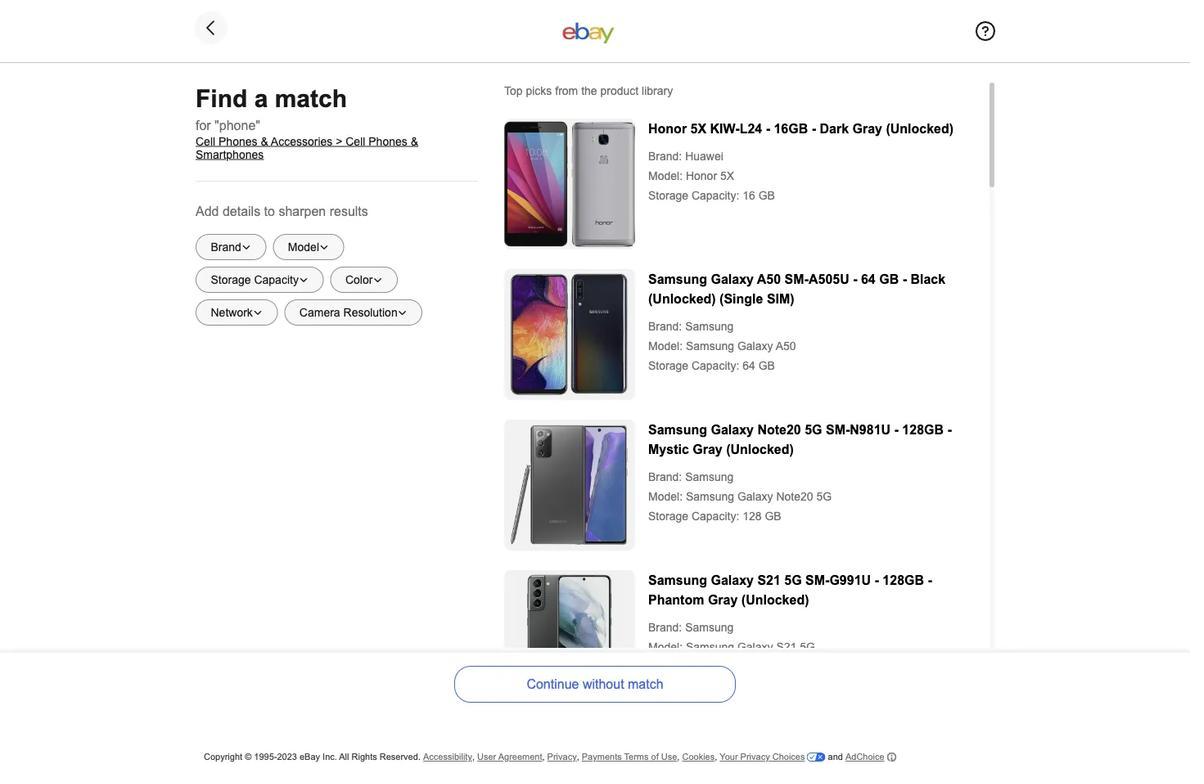 Task type: describe. For each thing, give the bounding box(es) containing it.
payments
[[582, 752, 622, 763]]

5g inside the samsung galaxy s21 5g sm-g991u - 128gb - phantom gray (unlocked)
[[785, 573, 802, 588]]

note20 inside brand: samsung model: samsung galaxy note20 5g storage capacity: 128 gb
[[776, 490, 813, 503]]

match for a
[[275, 85, 347, 113]]

note20 inside the "samsung galaxy note20 5g sm-n981u - 128gb - mystic gray (unlocked)"
[[758, 422, 801, 437]]

mystic
[[648, 442, 689, 457]]

0 vertical spatial honor
[[648, 121, 687, 136]]

match for without
[[628, 677, 664, 692]]

samsung inside the samsung galaxy s21 5g sm-g991u - 128gb - phantom gray (unlocked)
[[648, 573, 707, 588]]

5g inside brand: samsung model: samsung galaxy note20 5g storage capacity: 128 gb
[[817, 490, 832, 503]]

adchoice
[[846, 752, 885, 763]]

(single
[[720, 291, 763, 306]]

brand: samsung model: samsung galaxy a50 storage capacity: 64 gb
[[648, 320, 796, 372]]

honor 5x kiw-l24 - 16gb - dark gray (unlocked)
[[648, 121, 954, 136]]

brand: samsung model: samsung galaxy s21 5g
[[648, 621, 815, 654]]

galaxy inside brand: samsung model: samsung galaxy a50 storage capacity: 64 gb
[[738, 340, 773, 352]]

128gb for samsung galaxy note20 5g sm-n981u - 128gb - mystic gray (unlocked)
[[902, 422, 944, 437]]

model: for samsung galaxy note20 5g sm-n981u - 128gb - mystic gray (unlocked)
[[648, 490, 683, 503]]

2 phones from the left
[[369, 135, 408, 148]]

the
[[581, 84, 597, 97]]

1995-
[[254, 752, 277, 763]]

0 vertical spatial gray
[[853, 121, 883, 136]]

from
[[555, 84, 578, 97]]

a50 inside samsung galaxy a50 sm-a505u - 64 gb - black (unlocked) (single sim)
[[757, 272, 781, 287]]

ebay
[[300, 752, 320, 763]]

copyright
[[204, 752, 242, 763]]

a50 inside brand: samsung model: samsung galaxy a50 storage capacity: 64 gb
[[776, 340, 796, 352]]

g991u
[[830, 573, 871, 588]]

to
[[264, 204, 275, 219]]

samsung inside the "samsung galaxy note20 5g sm-n981u - 128gb - mystic gray (unlocked)"
[[648, 422, 707, 437]]

1 phones from the left
[[219, 135, 257, 148]]

find a match for "phone" cell phones & accessories > cell phones & smartphones
[[196, 85, 418, 161]]

brand: inside brand: samsung model: samsung galaxy s21 5g
[[648, 621, 682, 634]]

samsung galaxy note20 5g sm-n981u - 128gb - mystic gray (unlocked)
[[648, 422, 952, 457]]

product
[[601, 84, 639, 97]]

picks
[[526, 84, 552, 97]]

gray for s21
[[708, 593, 738, 607]]

128
[[743, 510, 762, 523]]

payments terms of use link
[[582, 752, 677, 763]]

1 & from the left
[[261, 135, 268, 148]]

2 , from the left
[[542, 752, 545, 763]]

l24
[[740, 121, 762, 136]]

64 inside samsung galaxy a50 sm-a505u - 64 gb - black (unlocked) (single sim)
[[861, 272, 876, 287]]

3 , from the left
[[577, 752, 579, 763]]

privacy link
[[547, 752, 577, 763]]

galaxy inside brand: samsung model: samsung galaxy note20 5g storage capacity: 128 gb
[[738, 490, 773, 503]]

continue without match
[[527, 677, 664, 692]]

"phone"
[[215, 118, 260, 133]]

smartphones
[[196, 148, 264, 161]]

continue without match button
[[454, 666, 736, 703]]

add
[[196, 204, 219, 219]]

1 , from the left
[[472, 752, 475, 763]]

storage inside brand: huawei model: honor 5x storage capacity: 16 gb
[[648, 189, 689, 202]]

s21 inside the samsung galaxy s21 5g sm-g991u - 128gb - phantom gray (unlocked)
[[758, 573, 781, 588]]

sharpen
[[279, 204, 326, 219]]

16gb
[[774, 121, 808, 136]]

library
[[642, 84, 673, 97]]

brand: huawei model: honor 5x storage capacity: 16 gb
[[648, 150, 775, 202]]

accessibility
[[423, 752, 472, 763]]

continue
[[527, 677, 579, 692]]

sim)
[[767, 291, 795, 306]]

gb inside brand: huawei model: honor 5x storage capacity: 16 gb
[[759, 189, 775, 202]]

choices
[[773, 752, 805, 763]]

storage inside brand: samsung model: samsung galaxy a50 storage capacity: 64 gb
[[648, 359, 689, 372]]

model: for samsung galaxy a50 sm-a505u - 64 gb - black (unlocked) (single sim)
[[648, 340, 683, 352]]

model: for honor 5x kiw-l24 - 16gb - dark gray (unlocked)
[[648, 169, 683, 182]]

find
[[196, 85, 248, 113]]

galaxy inside samsung galaxy a50 sm-a505u - 64 gb - black (unlocked) (single sim)
[[711, 272, 754, 287]]

2 cell from the left
[[346, 135, 365, 148]]

2023
[[277, 752, 297, 763]]



Task type: vqa. For each thing, say whether or not it's contained in the screenshot.
gray to the top
yes



Task type: locate. For each thing, give the bounding box(es) containing it.
4 brand: from the top
[[648, 621, 682, 634]]

0 vertical spatial a50
[[757, 272, 781, 287]]

gray inside the samsung galaxy s21 5g sm-g991u - 128gb - phantom gray (unlocked)
[[708, 593, 738, 607]]

n981u
[[850, 422, 891, 437]]

galaxy
[[711, 272, 754, 287], [738, 340, 773, 352], [711, 422, 754, 437], [738, 490, 773, 503], [711, 573, 754, 588], [738, 641, 773, 654]]

samsung galaxy a50 sm-a505u - 64 gb - black (unlocked) (single sim)
[[648, 272, 946, 306]]

privacy
[[547, 752, 577, 763], [741, 752, 770, 763]]

1 vertical spatial s21
[[776, 641, 797, 654]]

top
[[504, 84, 523, 97]]

model: inside brand: huawei model: honor 5x storage capacity: 16 gb
[[648, 169, 683, 182]]

1 vertical spatial storage
[[648, 359, 689, 372]]

brand: for samsung galaxy a50 sm-a505u - 64 gb - black (unlocked) (single sim)
[[648, 320, 682, 333]]

copyright © 1995-2023 ebay inc. all rights reserved. accessibility , user agreement , privacy , payments terms of use , cookies , your privacy choices
[[204, 752, 805, 763]]

gb left black
[[879, 272, 899, 287]]

3 brand: from the top
[[648, 471, 682, 483]]

64 inside brand: samsung model: samsung galaxy a50 storage capacity: 64 gb
[[743, 359, 755, 372]]

storage inside brand: samsung model: samsung galaxy note20 5g storage capacity: 128 gb
[[648, 510, 689, 523]]

model: inside brand: samsung model: samsung galaxy a50 storage capacity: 64 gb
[[648, 340, 683, 352]]

gray
[[853, 121, 883, 136], [693, 442, 723, 457], [708, 593, 738, 607]]

©
[[245, 752, 252, 763]]

gb right 128 at the bottom
[[765, 510, 782, 523]]

gray right mystic
[[693, 442, 723, 457]]

1 model: from the top
[[648, 169, 683, 182]]

add details to sharpen results
[[196, 204, 368, 219]]

1 vertical spatial sm-
[[826, 422, 850, 437]]

brand: inside brand: samsung model: samsung galaxy note20 5g storage capacity: 128 gb
[[648, 471, 682, 483]]

(unlocked)
[[886, 121, 954, 136], [648, 291, 716, 306], [726, 442, 794, 457], [742, 593, 809, 607]]

128gb for samsung galaxy s21 5g sm-g991u - 128gb - phantom gray (unlocked)
[[883, 573, 924, 588]]

64 down (single
[[743, 359, 755, 372]]

user
[[477, 752, 496, 763]]

2 vertical spatial sm-
[[806, 573, 830, 588]]

details
[[223, 204, 260, 219]]

gb inside brand: samsung model: samsung galaxy note20 5g storage capacity: 128 gb
[[765, 510, 782, 523]]

black
[[911, 272, 946, 287]]

phones right ">"
[[369, 135, 408, 148]]

comment about your experience on this page. image
[[976, 21, 996, 41]]

(unlocked) inside the "samsung galaxy note20 5g sm-n981u - 128gb - mystic gray (unlocked)"
[[726, 442, 794, 457]]

& right ">"
[[411, 135, 418, 148]]

model: inside brand: samsung model: samsung galaxy s21 5g
[[648, 641, 683, 654]]

accessories
[[271, 135, 333, 148]]

a50
[[757, 272, 781, 287], [776, 340, 796, 352]]

brand: inside brand: huawei model: honor 5x storage capacity: 16 gb
[[648, 150, 682, 163]]

privacy left payments
[[547, 752, 577, 763]]

1 vertical spatial honor
[[686, 169, 717, 182]]

gb inside samsung galaxy a50 sm-a505u - 64 gb - black (unlocked) (single sim)
[[879, 272, 899, 287]]

5x left kiw-
[[691, 121, 707, 136]]

gray for note20
[[693, 442, 723, 457]]

brand: samsung model: samsung galaxy note20 5g storage capacity: 128 gb
[[648, 471, 832, 523]]

5g inside brand: samsung model: samsung galaxy s21 5g
[[800, 641, 815, 654]]

galaxy up 128 at the bottom
[[738, 490, 773, 503]]

reserved.
[[380, 752, 421, 763]]

your privacy choices link
[[720, 752, 826, 763]]

privacy right "your"
[[741, 752, 770, 763]]

rights
[[352, 752, 377, 763]]

1 vertical spatial 64
[[743, 359, 755, 372]]

capacity: inside brand: huawei model: honor 5x storage capacity: 16 gb
[[692, 189, 740, 202]]

of
[[651, 752, 659, 763]]

and
[[828, 752, 843, 763]]

your
[[720, 752, 738, 763]]

terms
[[624, 752, 649, 763]]

1 vertical spatial match
[[628, 677, 664, 692]]

0 vertical spatial capacity:
[[692, 189, 740, 202]]

gray inside the "samsung galaxy note20 5g sm-n981u - 128gb - mystic gray (unlocked)"
[[693, 442, 723, 457]]

cookies
[[682, 752, 715, 763]]

cell phones & accessories > cell phones & smartphones button
[[196, 135, 478, 161]]

2 privacy from the left
[[741, 752, 770, 763]]

match up accessories
[[275, 85, 347, 113]]

& up smartphones
[[261, 135, 268, 148]]

1 horizontal spatial phones
[[369, 135, 408, 148]]

huawei
[[685, 150, 724, 163]]

cell right ">"
[[346, 135, 365, 148]]

1 horizontal spatial privacy
[[741, 752, 770, 763]]

1 horizontal spatial 5x
[[720, 169, 734, 182]]

3 capacity: from the top
[[692, 510, 740, 523]]

brand:
[[648, 150, 682, 163], [648, 320, 682, 333], [648, 471, 682, 483], [648, 621, 682, 634]]

>
[[336, 135, 343, 148]]

3 storage from the top
[[648, 510, 689, 523]]

galaxy inside the samsung galaxy s21 5g sm-g991u - 128gb - phantom gray (unlocked)
[[711, 573, 754, 588]]

s21
[[758, 573, 781, 588], [776, 641, 797, 654]]

1 vertical spatial gray
[[693, 442, 723, 457]]

inc.
[[323, 752, 337, 763]]

0 horizontal spatial phones
[[219, 135, 257, 148]]

galaxy inside brand: samsung model: samsung galaxy s21 5g
[[738, 641, 773, 654]]

note20 up brand: samsung model: samsung galaxy note20 5g storage capacity: 128 gb
[[758, 422, 801, 437]]

brand: for samsung galaxy note20 5g sm-n981u - 128gb - mystic gray (unlocked)
[[648, 471, 682, 483]]

a50 up sim)
[[757, 272, 781, 287]]

sm-
[[785, 272, 809, 287], [826, 422, 850, 437], [806, 573, 830, 588]]

5g left n981u
[[805, 422, 822, 437]]

&
[[261, 135, 268, 148], [411, 135, 418, 148]]

1 storage from the top
[[648, 189, 689, 202]]

,
[[472, 752, 475, 763], [542, 752, 545, 763], [577, 752, 579, 763], [677, 752, 680, 763], [715, 752, 717, 763]]

1 capacity: from the top
[[692, 189, 740, 202]]

s21 down 128 at the bottom
[[758, 573, 781, 588]]

gray up brand: samsung model: samsung galaxy s21 5g at the bottom right
[[708, 593, 738, 607]]

2 model: from the top
[[648, 340, 683, 352]]

0 horizontal spatial 5x
[[691, 121, 707, 136]]

a
[[254, 85, 268, 113]]

phones
[[219, 135, 257, 148], [369, 135, 408, 148]]

kiw-
[[710, 121, 740, 136]]

1 horizontal spatial 64
[[861, 272, 876, 287]]

note20
[[758, 422, 801, 437], [776, 490, 813, 503]]

match
[[275, 85, 347, 113], [628, 677, 664, 692]]

64
[[861, 272, 876, 287], [743, 359, 755, 372]]

agreement
[[498, 752, 542, 763]]

, left cookies
[[677, 752, 680, 763]]

0 vertical spatial 64
[[861, 272, 876, 287]]

1 brand: from the top
[[648, 150, 682, 163]]

honor
[[648, 121, 687, 136], [686, 169, 717, 182]]

samsung
[[648, 272, 707, 287], [685, 320, 734, 333], [686, 340, 734, 352], [648, 422, 707, 437], [685, 471, 734, 483], [686, 490, 734, 503], [648, 573, 707, 588], [685, 621, 734, 634], [686, 641, 734, 654]]

, left user
[[472, 752, 475, 763]]

capacity:
[[692, 189, 740, 202], [692, 359, 740, 372], [692, 510, 740, 523]]

2 capacity: from the top
[[692, 359, 740, 372]]

0 vertical spatial storage
[[648, 189, 689, 202]]

gray right the dark
[[853, 121, 883, 136]]

128gb
[[902, 422, 944, 437], [883, 573, 924, 588]]

galaxy down (single
[[738, 340, 773, 352]]

5x
[[691, 121, 707, 136], [720, 169, 734, 182]]

, left privacy link
[[542, 752, 545, 763]]

gb inside brand: samsung model: samsung galaxy a50 storage capacity: 64 gb
[[759, 359, 775, 372]]

model: inside brand: samsung model: samsung galaxy note20 5g storage capacity: 128 gb
[[648, 490, 683, 503]]

sm- for g991u
[[806, 573, 830, 588]]

and adchoice
[[826, 752, 885, 763]]

capacity: down (single
[[692, 359, 740, 372]]

dark
[[820, 121, 849, 136]]

capacity: inside brand: samsung model: samsung galaxy a50 storage capacity: 64 gb
[[692, 359, 740, 372]]

0 horizontal spatial &
[[261, 135, 268, 148]]

1 horizontal spatial &
[[411, 135, 418, 148]]

(unlocked) inside samsung galaxy a50 sm-a505u - 64 gb - black (unlocked) (single sim)
[[648, 291, 716, 306]]

adchoice link
[[846, 752, 897, 764]]

results
[[330, 204, 368, 219]]

5g inside the "samsung galaxy note20 5g sm-n981u - 128gb - mystic gray (unlocked)"
[[805, 422, 822, 437]]

gb down sim)
[[759, 359, 775, 372]]

2 storage from the top
[[648, 359, 689, 372]]

brand: inside brand: samsung model: samsung galaxy a50 storage capacity: 64 gb
[[648, 320, 682, 333]]

galaxy up brand: samsung model: samsung galaxy note20 5g storage capacity: 128 gb
[[711, 422, 754, 437]]

128gb right g991u
[[883, 573, 924, 588]]

without
[[583, 677, 624, 692]]

, left "your"
[[715, 752, 717, 763]]

128gb inside the samsung galaxy s21 5g sm-g991u - 128gb - phantom gray (unlocked)
[[883, 573, 924, 588]]

gb right "16"
[[759, 189, 775, 202]]

1 vertical spatial 5x
[[720, 169, 734, 182]]

samsung inside samsung galaxy a50 sm-a505u - 64 gb - black (unlocked) (single sim)
[[648, 272, 707, 287]]

honor inside brand: huawei model: honor 5x storage capacity: 16 gb
[[686, 169, 717, 182]]

sm- inside the samsung galaxy s21 5g sm-g991u - 128gb - phantom gray (unlocked)
[[806, 573, 830, 588]]

capacity: inside brand: samsung model: samsung galaxy note20 5g storage capacity: 128 gb
[[692, 510, 740, 523]]

5x inside brand: huawei model: honor 5x storage capacity: 16 gb
[[720, 169, 734, 182]]

1 privacy from the left
[[547, 752, 577, 763]]

0 vertical spatial 5x
[[691, 121, 707, 136]]

storage
[[648, 189, 689, 202], [648, 359, 689, 372], [648, 510, 689, 523]]

galaxy down the samsung galaxy s21 5g sm-g991u - 128gb - phantom gray (unlocked)
[[738, 641, 773, 654]]

galaxy up brand: samsung model: samsung galaxy s21 5g at the bottom right
[[711, 573, 754, 588]]

cell down "for"
[[196, 135, 215, 148]]

128gb right n981u
[[902, 422, 944, 437]]

0 horizontal spatial privacy
[[547, 752, 577, 763]]

5g
[[805, 422, 822, 437], [817, 490, 832, 503], [785, 573, 802, 588], [800, 641, 815, 654]]

0 vertical spatial 128gb
[[902, 422, 944, 437]]

0 vertical spatial match
[[275, 85, 347, 113]]

s21 down the samsung galaxy s21 5g sm-g991u - 128gb - phantom gray (unlocked)
[[776, 641, 797, 654]]

phones up smartphones
[[219, 135, 257, 148]]

use
[[661, 752, 677, 763]]

2 vertical spatial capacity:
[[692, 510, 740, 523]]

a50 down sim)
[[776, 340, 796, 352]]

match inside button
[[628, 677, 664, 692]]

1 vertical spatial capacity:
[[692, 359, 740, 372]]

cookies link
[[682, 752, 715, 763]]

for
[[196, 118, 211, 133]]

5g down the samsung galaxy s21 5g sm-g991u - 128gb - phantom gray (unlocked)
[[800, 641, 815, 654]]

0 horizontal spatial match
[[275, 85, 347, 113]]

gb
[[759, 189, 775, 202], [879, 272, 899, 287], [759, 359, 775, 372], [765, 510, 782, 523]]

5g left g991u
[[785, 573, 802, 588]]

s21 inside brand: samsung model: samsung galaxy s21 5g
[[776, 641, 797, 654]]

match inside find a match for "phone" cell phones & accessories > cell phones & smartphones
[[275, 85, 347, 113]]

2 & from the left
[[411, 135, 418, 148]]

capacity: left "16"
[[692, 189, 740, 202]]

(unlocked) inside the samsung galaxy s21 5g sm-g991u - 128gb - phantom gray (unlocked)
[[742, 593, 809, 607]]

1 vertical spatial note20
[[776, 490, 813, 503]]

0 horizontal spatial cell
[[196, 135, 215, 148]]

0 vertical spatial sm-
[[785, 272, 809, 287]]

1 vertical spatial 128gb
[[883, 573, 924, 588]]

1 horizontal spatial match
[[628, 677, 664, 692]]

16
[[743, 189, 755, 202]]

sm- for n981u
[[826, 422, 850, 437]]

match right without
[[628, 677, 664, 692]]

galaxy up (single
[[711, 272, 754, 287]]

0 horizontal spatial 64
[[743, 359, 755, 372]]

-
[[766, 121, 770, 136], [812, 121, 816, 136], [853, 272, 858, 287], [903, 272, 907, 287], [894, 422, 899, 437], [948, 422, 952, 437], [875, 573, 879, 588], [928, 573, 932, 588]]

1 vertical spatial a50
[[776, 340, 796, 352]]

phantom
[[648, 593, 704, 607]]

4 model: from the top
[[648, 641, 683, 654]]

0 vertical spatial s21
[[758, 573, 781, 588]]

galaxy inside the "samsung galaxy note20 5g sm-n981u - 128gb - mystic gray (unlocked)"
[[711, 422, 754, 437]]

5 , from the left
[[715, 752, 717, 763]]

4 , from the left
[[677, 752, 680, 763]]

5x down huawei
[[720, 169, 734, 182]]

honor down library
[[648, 121, 687, 136]]

honor down huawei
[[686, 169, 717, 182]]

sm- inside samsung galaxy a50 sm-a505u - 64 gb - black (unlocked) (single sim)
[[785, 272, 809, 287]]

0 vertical spatial note20
[[758, 422, 801, 437]]

128gb inside the "samsung galaxy note20 5g sm-n981u - 128gb - mystic gray (unlocked)"
[[902, 422, 944, 437]]

a505u
[[809, 272, 850, 287]]

samsung galaxy s21 5g sm-g991u - 128gb - phantom gray (unlocked)
[[648, 573, 932, 607]]

1 horizontal spatial cell
[[346, 135, 365, 148]]

sm- inside the "samsung galaxy note20 5g sm-n981u - 128gb - mystic gray (unlocked)"
[[826, 422, 850, 437]]

all
[[339, 752, 349, 763]]

note20 down the "samsung galaxy note20 5g sm-n981u - 128gb - mystic gray (unlocked)"
[[776, 490, 813, 503]]

, left payments
[[577, 752, 579, 763]]

2 vertical spatial storage
[[648, 510, 689, 523]]

3 model: from the top
[[648, 490, 683, 503]]

model:
[[648, 169, 683, 182], [648, 340, 683, 352], [648, 490, 683, 503], [648, 641, 683, 654]]

64 right a505u
[[861, 272, 876, 287]]

brand: for honor 5x kiw-l24 - 16gb - dark gray (unlocked)
[[648, 150, 682, 163]]

2 vertical spatial gray
[[708, 593, 738, 607]]

accessibility link
[[423, 752, 472, 763]]

top picks from the product library
[[504, 84, 673, 97]]

capacity: left 128 at the bottom
[[692, 510, 740, 523]]

5g down the "samsung galaxy note20 5g sm-n981u - 128gb - mystic gray (unlocked)"
[[817, 490, 832, 503]]

2 brand: from the top
[[648, 320, 682, 333]]

1 cell from the left
[[196, 135, 215, 148]]

user agreement link
[[477, 752, 542, 763]]



